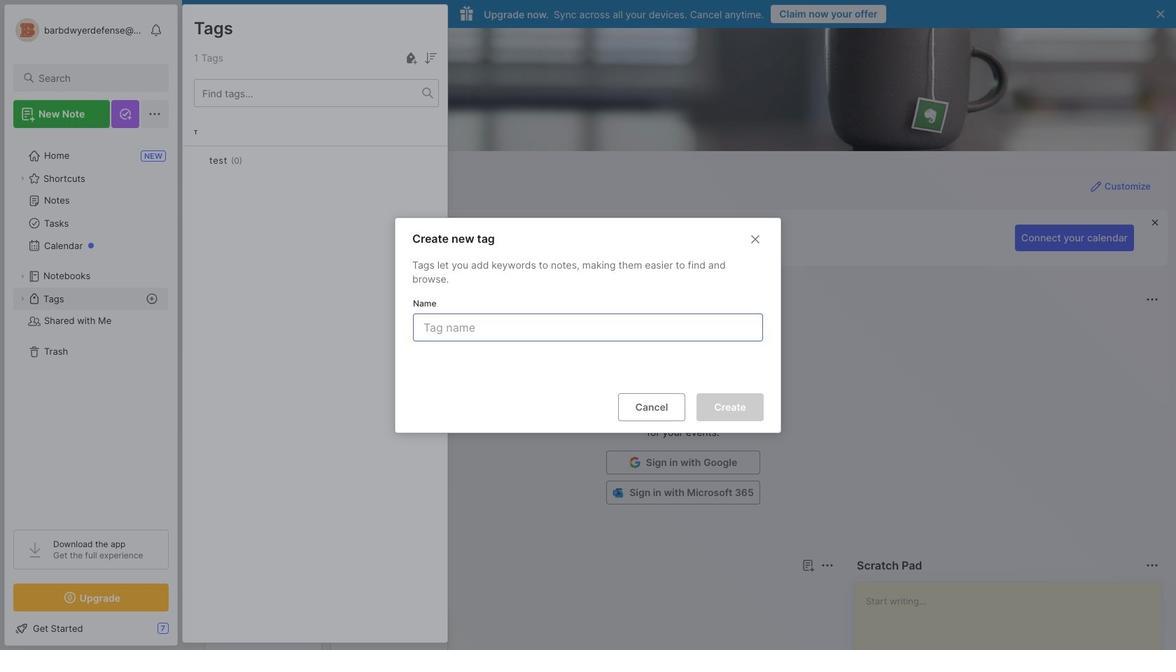 Task type: describe. For each thing, give the bounding box(es) containing it.
expand tags image
[[18, 295, 27, 303]]

1 vertical spatial row group
[[204, 608, 456, 650]]

main element
[[0, 0, 182, 650]]

create new tag image
[[403, 50, 419, 67]]



Task type: vqa. For each thing, say whether or not it's contained in the screenshot.
row group
yes



Task type: locate. For each thing, give the bounding box(es) containing it.
None search field
[[39, 69, 156, 86]]

close image
[[747, 231, 764, 247]]

expand notebooks image
[[18, 272, 27, 281]]

Tag name text field
[[422, 314, 757, 340]]

row group
[[183, 118, 447, 194], [204, 608, 456, 650]]

tree inside main element
[[5, 137, 177, 517]]

tree
[[5, 137, 177, 517]]

Start writing… text field
[[866, 583, 1161, 650]]

0 vertical spatial row group
[[183, 118, 447, 194]]

tab
[[207, 582, 248, 599]]

Find tags… text field
[[195, 84, 422, 103]]

none search field inside main element
[[39, 69, 156, 86]]

Search text field
[[39, 71, 156, 85]]



